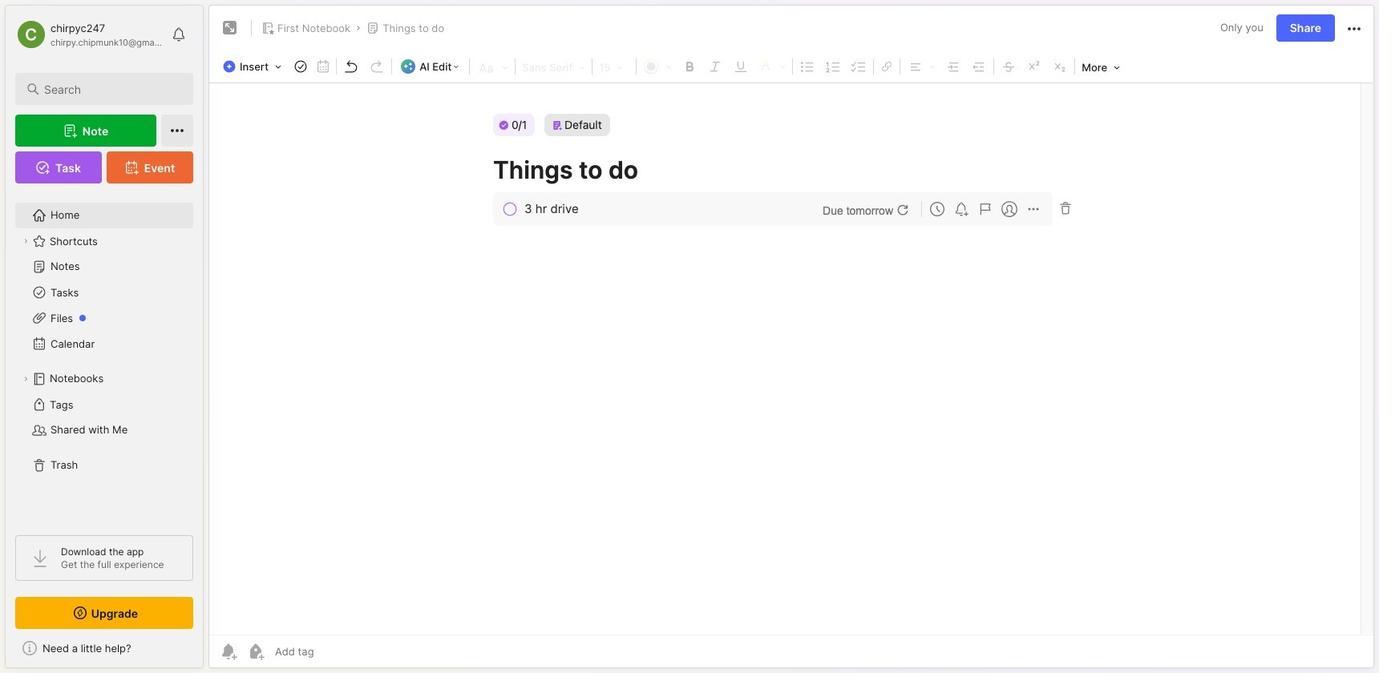 Task type: vqa. For each thing, say whether or not it's contained in the screenshot.
account 'FIELD'
yes



Task type: describe. For each thing, give the bounding box(es) containing it.
main element
[[0, 0, 209, 674]]

More actions field
[[1345, 18, 1365, 38]]

Search text field
[[44, 82, 179, 97]]

Add tag field
[[274, 645, 395, 659]]

Account field
[[15, 18, 164, 51]]

Font color field
[[639, 55, 677, 76]]

undo image
[[340, 55, 363, 78]]

more actions image
[[1345, 19, 1365, 38]]

alignment image
[[903, 55, 941, 76]]

task image
[[291, 55, 311, 78]]

font color image
[[639, 55, 677, 76]]

add tag image
[[246, 643, 266, 662]]

Note Editor text field
[[209, 83, 1374, 635]]

Heading level field
[[472, 56, 514, 77]]

heading level image
[[472, 56, 514, 77]]

note window element
[[209, 5, 1375, 673]]

expand notebooks image
[[21, 375, 30, 384]]

highlight image
[[754, 55, 791, 76]]

click to collapse image
[[197, 642, 209, 661]]

Alignment field
[[903, 55, 941, 76]]



Task type: locate. For each thing, give the bounding box(es) containing it.
Insert field
[[219, 55, 290, 78]]

Font size field
[[595, 56, 635, 77]]

font family image
[[518, 56, 591, 77]]

none search field inside 'main' element
[[44, 79, 179, 99]]

None search field
[[44, 79, 179, 99]]

Font family field
[[518, 56, 591, 77]]

More field
[[1078, 56, 1126, 79]]

Highlight field
[[754, 55, 791, 76]]

font size image
[[595, 56, 635, 77]]

expand note image
[[221, 18, 240, 38]]

NEED A LITTLE HELP? field
[[6, 636, 203, 662]]

add a reminder image
[[219, 643, 238, 662]]



